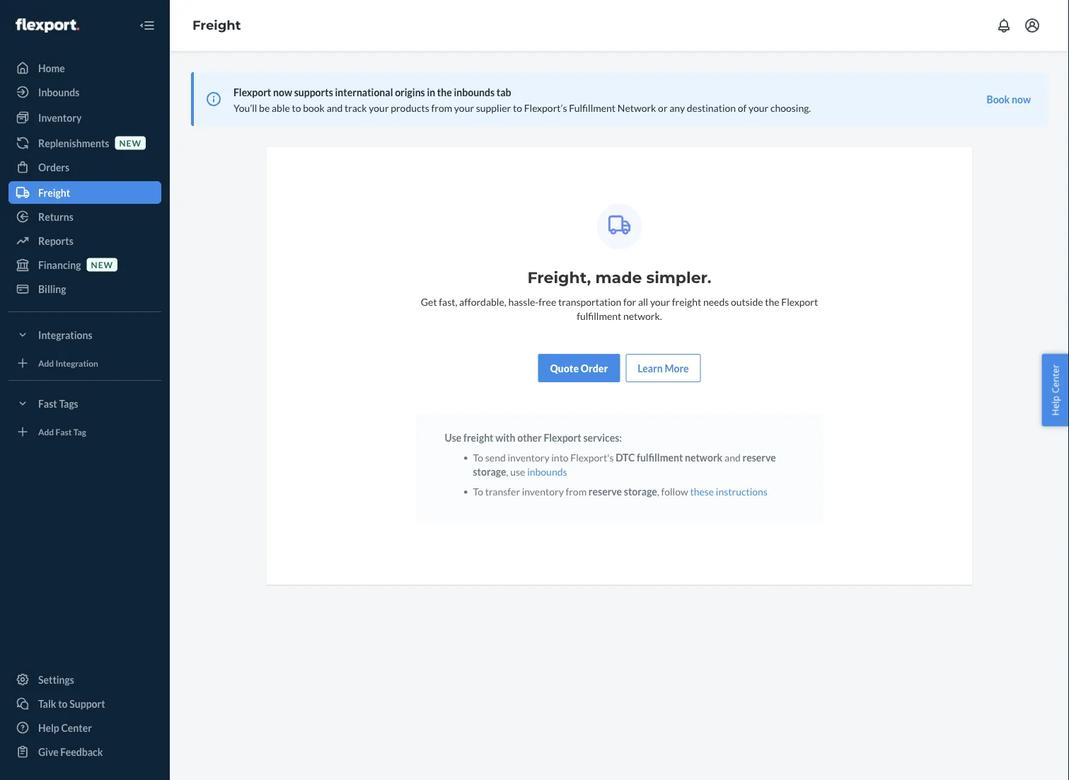 Task type: describe. For each thing, give the bounding box(es) containing it.
new for financing
[[91, 259, 113, 270]]

flexport inside flexport now supports international origins in the inbounds tab you'll be able to book and track your products from your supplier to flexport's fulfillment network or any destination of your choosing.
[[234, 86, 271, 98]]

1 vertical spatial fast
[[56, 427, 72, 437]]

order
[[581, 362, 608, 374]]

help center link
[[8, 716, 161, 739]]

more
[[665, 362, 689, 374]]

integrations
[[38, 329, 92, 341]]

transfer
[[486, 485, 520, 497]]

tag
[[73, 427, 86, 437]]

book now button
[[987, 92, 1032, 106]]

2 horizontal spatial to
[[513, 102, 522, 114]]

the inside get fast, affordable, hassle-free transportation for all your freight needs outside the flexport fulfillment network.
[[766, 296, 780, 308]]

1 horizontal spatial and
[[725, 451, 741, 463]]

new for replenishments
[[119, 138, 142, 148]]

fast tags button
[[8, 392, 161, 415]]

quote order
[[550, 362, 608, 374]]

be
[[259, 102, 270, 114]]

all
[[639, 296, 649, 308]]

reports
[[38, 235, 73, 247]]

from inside flexport now supports international origins in the inbounds tab you'll be able to book and track your products from your supplier to flexport's fulfillment network or any destination of your choosing.
[[432, 102, 453, 114]]

add for add fast tag
[[38, 427, 54, 437]]

now for book
[[1012, 93, 1032, 105]]

settings link
[[8, 668, 161, 691]]

support
[[70, 698, 105, 710]]

0 horizontal spatial freight link
[[8, 181, 161, 204]]

1 horizontal spatial inbounds
[[528, 466, 568, 478]]

flexport's
[[571, 451, 614, 463]]

talk to support button
[[8, 692, 161, 715]]

integration
[[56, 358, 98, 368]]

network.
[[624, 310, 663, 322]]

feedback
[[60, 746, 103, 758]]

inbounds
[[38, 86, 80, 98]]

products
[[391, 102, 430, 114]]

your down international
[[369, 102, 389, 114]]

reserve storage
[[473, 451, 776, 478]]

these instructions button
[[691, 484, 768, 498]]

help inside help center link
[[38, 722, 59, 734]]

book now
[[987, 93, 1032, 105]]

or
[[659, 102, 668, 114]]

home
[[38, 62, 65, 74]]

home link
[[8, 57, 161, 79]]

flexport inside get fast, affordable, hassle-free transportation for all your freight needs outside the flexport fulfillment network.
[[782, 296, 819, 308]]

1 vertical spatial ,
[[658, 485, 660, 497]]

hassle-
[[509, 296, 539, 308]]

0 horizontal spatial freight
[[38, 187, 70, 199]]

add fast tag link
[[8, 421, 161, 443]]

fast tags
[[38, 398, 78, 410]]

reserve inside reserve storage
[[743, 451, 776, 463]]

able
[[272, 102, 290, 114]]

billing
[[38, 283, 66, 295]]

returns link
[[8, 205, 161, 228]]

talk to support
[[38, 698, 105, 710]]

1 horizontal spatial to
[[292, 102, 301, 114]]

fulfillment
[[569, 102, 616, 114]]

to transfer inventory from reserve storage , follow these instructions
[[473, 485, 768, 497]]

add integration link
[[8, 352, 161, 375]]

freight,
[[528, 268, 591, 287]]

network
[[618, 102, 657, 114]]

your left supplier
[[454, 102, 474, 114]]

transportation
[[559, 296, 622, 308]]

inventory for send
[[508, 451, 550, 463]]

0 horizontal spatial reserve
[[589, 485, 622, 497]]

international
[[335, 86, 393, 98]]

, use inbounds
[[507, 466, 568, 478]]

inbounds link
[[8, 81, 161, 103]]

quote
[[550, 362, 579, 374]]

give
[[38, 746, 59, 758]]

1 horizontal spatial flexport
[[544, 432, 582, 444]]

origins
[[395, 86, 425, 98]]

inbounds button
[[528, 464, 568, 479]]

any
[[670, 102, 685, 114]]

inventory link
[[8, 106, 161, 129]]

learn
[[638, 362, 663, 374]]

flexport now supports international origins in the inbounds tab you'll be able to book and track your products from your supplier to flexport's fulfillment network or any destination of your choosing.
[[234, 86, 812, 114]]

in
[[427, 86, 436, 98]]

your right the of
[[749, 102, 769, 114]]

freight, made simpler.
[[528, 268, 712, 287]]

use
[[445, 432, 462, 444]]

settings
[[38, 674, 74, 686]]

these
[[691, 485, 714, 497]]

flexport's
[[524, 102, 567, 114]]

outside
[[731, 296, 764, 308]]

1 horizontal spatial freight link
[[193, 17, 241, 33]]

freight inside get fast, affordable, hassle-free transportation for all your freight needs outside the flexport fulfillment network.
[[672, 296, 702, 308]]

0 horizontal spatial center
[[61, 722, 92, 734]]

talk
[[38, 698, 56, 710]]

add fast tag
[[38, 427, 86, 437]]

dtc
[[616, 451, 635, 463]]

1 vertical spatial fulfillment
[[637, 451, 683, 463]]

open account menu image
[[1024, 17, 1041, 34]]

into
[[552, 451, 569, 463]]

for
[[624, 296, 637, 308]]

supports
[[294, 86, 333, 98]]

affordable,
[[460, 296, 507, 308]]

follow
[[662, 485, 689, 497]]

send
[[486, 451, 506, 463]]

financing
[[38, 259, 81, 271]]

1 vertical spatial from
[[566, 485, 587, 497]]



Task type: vqa. For each thing, say whether or not it's contained in the screenshot.
topmost 'storage'
yes



Task type: locate. For each thing, give the bounding box(es) containing it.
0 horizontal spatial the
[[437, 86, 452, 98]]

supplier
[[476, 102, 511, 114]]

0 horizontal spatial now
[[273, 86, 292, 98]]

fast inside dropdown button
[[38, 398, 57, 410]]

1 vertical spatial inbounds
[[528, 466, 568, 478]]

made
[[596, 268, 642, 287]]

to send inventory into flexport's dtc fulfillment network and
[[473, 451, 743, 463]]

from down inbounds button
[[566, 485, 587, 497]]

0 horizontal spatial freight
[[464, 432, 494, 444]]

give feedback button
[[8, 741, 161, 763]]

your
[[369, 102, 389, 114], [454, 102, 474, 114], [749, 102, 769, 114], [651, 296, 671, 308]]

,
[[507, 466, 509, 478], [658, 485, 660, 497]]

1 add from the top
[[38, 358, 54, 368]]

0 vertical spatial freight link
[[193, 17, 241, 33]]

now for flexport
[[273, 86, 292, 98]]

freight
[[193, 17, 241, 33], [38, 187, 70, 199]]

2 add from the top
[[38, 427, 54, 437]]

now up able
[[273, 86, 292, 98]]

1 horizontal spatial the
[[766, 296, 780, 308]]

use
[[511, 466, 526, 478]]

to inside button
[[58, 698, 68, 710]]

1 horizontal spatial freight
[[193, 17, 241, 33]]

you'll
[[234, 102, 257, 114]]

0 vertical spatial fulfillment
[[577, 310, 622, 322]]

add down fast tags
[[38, 427, 54, 437]]

freight down 'simpler.'
[[672, 296, 702, 308]]

add left integration at the top left
[[38, 358, 54, 368]]

1 vertical spatial add
[[38, 427, 54, 437]]

to left send
[[473, 451, 484, 463]]

learn more button
[[638, 361, 689, 375]]

storage inside reserve storage
[[473, 466, 507, 478]]

0 vertical spatial fast
[[38, 398, 57, 410]]

1 vertical spatial and
[[725, 451, 741, 463]]

0 horizontal spatial help
[[38, 722, 59, 734]]

network
[[685, 451, 723, 463]]

1 vertical spatial freight link
[[8, 181, 161, 204]]

quote order button
[[538, 354, 620, 382]]

1 horizontal spatial help center
[[1050, 364, 1062, 416]]

your right all
[[651, 296, 671, 308]]

and inside flexport now supports international origins in the inbounds tab you'll be able to book and track your products from your supplier to flexport's fulfillment network or any destination of your choosing.
[[327, 102, 343, 114]]

, left use
[[507, 466, 509, 478]]

simpler.
[[647, 268, 712, 287]]

from down in
[[432, 102, 453, 114]]

2 horizontal spatial flexport
[[782, 296, 819, 308]]

tab
[[497, 86, 512, 98]]

inventory
[[38, 112, 82, 124]]

now inside flexport now supports international origins in the inbounds tab you'll be able to book and track your products from your supplier to flexport's fulfillment network or any destination of your choosing.
[[273, 86, 292, 98]]

tags
[[59, 398, 78, 410]]

1 horizontal spatial storage
[[624, 485, 658, 497]]

the inside flexport now supports international origins in the inbounds tab you'll be able to book and track your products from your supplier to flexport's fulfillment network or any destination of your choosing.
[[437, 86, 452, 98]]

and right book at the top of the page
[[327, 102, 343, 114]]

flexport up "into" on the bottom right of the page
[[544, 432, 582, 444]]

0 vertical spatial help
[[1050, 396, 1062, 416]]

fast left tag
[[56, 427, 72, 437]]

0 horizontal spatial fulfillment
[[577, 310, 622, 322]]

0 vertical spatial freight
[[193, 17, 241, 33]]

inbounds inside flexport now supports international origins in the inbounds tab you'll be able to book and track your products from your supplier to flexport's fulfillment network or any destination of your choosing.
[[454, 86, 495, 98]]

1 horizontal spatial ,
[[658, 485, 660, 497]]

other
[[518, 432, 542, 444]]

flexport right outside
[[782, 296, 819, 308]]

reports link
[[8, 229, 161, 252]]

1 vertical spatial help
[[38, 722, 59, 734]]

the right in
[[437, 86, 452, 98]]

0 horizontal spatial ,
[[507, 466, 509, 478]]

returns
[[38, 211, 74, 223]]

the right outside
[[766, 296, 780, 308]]

to right supplier
[[513, 102, 522, 114]]

freight right close navigation image
[[193, 17, 241, 33]]

0 vertical spatial from
[[432, 102, 453, 114]]

book
[[987, 93, 1011, 105]]

0 vertical spatial ,
[[507, 466, 509, 478]]

0 vertical spatial and
[[327, 102, 343, 114]]

0 vertical spatial freight
[[672, 296, 702, 308]]

0 vertical spatial add
[[38, 358, 54, 368]]

choosing.
[[771, 102, 812, 114]]

track
[[345, 102, 367, 114]]

of
[[738, 102, 747, 114]]

1 horizontal spatial center
[[1050, 364, 1062, 393]]

flexport logo image
[[16, 18, 79, 33]]

get fast, affordable, hassle-free transportation for all your freight needs outside the flexport fulfillment network.
[[421, 296, 819, 322]]

get
[[421, 296, 437, 308]]

0 horizontal spatial inbounds
[[454, 86, 495, 98]]

0 vertical spatial reserve
[[743, 451, 776, 463]]

inbounds down "into" on the bottom right of the page
[[528, 466, 568, 478]]

2 vertical spatial flexport
[[544, 432, 582, 444]]

now inside button
[[1012, 93, 1032, 105]]

learn more
[[638, 362, 689, 374]]

1 horizontal spatial from
[[566, 485, 587, 497]]

1 vertical spatial freight
[[38, 187, 70, 199]]

0 vertical spatial storage
[[473, 466, 507, 478]]

and right network
[[725, 451, 741, 463]]

freight link right close navigation image
[[193, 17, 241, 33]]

1 vertical spatial freight
[[464, 432, 494, 444]]

new up orders link
[[119, 138, 142, 148]]

1 horizontal spatial help
[[1050, 396, 1062, 416]]

storage
[[473, 466, 507, 478], [624, 485, 658, 497]]

inventory down inbounds button
[[522, 485, 564, 497]]

0 vertical spatial to
[[473, 451, 484, 463]]

orders link
[[8, 156, 161, 178]]

close navigation image
[[139, 17, 156, 34]]

1 vertical spatial help center
[[38, 722, 92, 734]]

book
[[303, 102, 325, 114]]

inbounds
[[454, 86, 495, 98], [528, 466, 568, 478]]

inventory up , use inbounds
[[508, 451, 550, 463]]

fast,
[[439, 296, 458, 308]]

1 vertical spatial storage
[[624, 485, 658, 497]]

free
[[539, 296, 557, 308]]

flexport up you'll
[[234, 86, 271, 98]]

to for to transfer inventory from reserve storage , follow these instructions
[[473, 485, 484, 497]]

your inside get fast, affordable, hassle-free transportation for all your freight needs outside the flexport fulfillment network.
[[651, 296, 671, 308]]

add inside add fast tag link
[[38, 427, 54, 437]]

to for to send inventory into flexport's dtc fulfillment network and
[[473, 451, 484, 463]]

center
[[1050, 364, 1062, 393], [61, 722, 92, 734]]

storage down reserve storage
[[624, 485, 658, 497]]

0 horizontal spatial help center
[[38, 722, 92, 734]]

1 horizontal spatial now
[[1012, 93, 1032, 105]]

reserve
[[743, 451, 776, 463], [589, 485, 622, 497]]

1 horizontal spatial fulfillment
[[637, 451, 683, 463]]

help inside help center button
[[1050, 396, 1062, 416]]

help center button
[[1042, 354, 1070, 426]]

1 vertical spatial flexport
[[782, 296, 819, 308]]

fulfillment inside get fast, affordable, hassle-free transportation for all your freight needs outside the flexport fulfillment network.
[[577, 310, 622, 322]]

now right the book
[[1012, 93, 1032, 105]]

0 vertical spatial flexport
[[234, 86, 271, 98]]

0 horizontal spatial to
[[58, 698, 68, 710]]

0 vertical spatial inventory
[[508, 451, 550, 463]]

0 horizontal spatial storage
[[473, 466, 507, 478]]

replenishments
[[38, 137, 109, 149]]

1 vertical spatial center
[[61, 722, 92, 734]]

freight up the returns
[[38, 187, 70, 199]]

freight right use
[[464, 432, 494, 444]]

0 horizontal spatial from
[[432, 102, 453, 114]]

services:
[[584, 432, 622, 444]]

0 vertical spatial inbounds
[[454, 86, 495, 98]]

1 vertical spatial inventory
[[522, 485, 564, 497]]

fulfillment down transportation at the right of page
[[577, 310, 622, 322]]

with
[[496, 432, 516, 444]]

flexport
[[234, 86, 271, 98], [782, 296, 819, 308], [544, 432, 582, 444]]

1 vertical spatial new
[[91, 259, 113, 270]]

inbounds up supplier
[[454, 86, 495, 98]]

give feedback
[[38, 746, 103, 758]]

add inside the add integration link
[[38, 358, 54, 368]]

0 vertical spatial the
[[437, 86, 452, 98]]

0 horizontal spatial new
[[91, 259, 113, 270]]

2 to from the top
[[473, 485, 484, 497]]

freight
[[672, 296, 702, 308], [464, 432, 494, 444]]

to
[[292, 102, 301, 114], [513, 102, 522, 114], [58, 698, 68, 710]]

open notifications image
[[996, 17, 1013, 34]]

0 vertical spatial help center
[[1050, 364, 1062, 416]]

reserve down reserve storage
[[589, 485, 622, 497]]

integrations button
[[8, 324, 161, 346]]

center inside button
[[1050, 364, 1062, 393]]

1 horizontal spatial new
[[119, 138, 142, 148]]

0 horizontal spatial flexport
[[234, 86, 271, 98]]

inventory for transfer
[[522, 485, 564, 497]]

instructions
[[716, 485, 768, 497]]

fulfillment right dtc
[[637, 451, 683, 463]]

1 horizontal spatial freight
[[672, 296, 702, 308]]

to right talk
[[58, 698, 68, 710]]

1 to from the top
[[473, 451, 484, 463]]

0 vertical spatial new
[[119, 138, 142, 148]]

help center inside button
[[1050, 364, 1062, 416]]

to right able
[[292, 102, 301, 114]]

storage down send
[[473, 466, 507, 478]]

1 vertical spatial reserve
[[589, 485, 622, 497]]

from
[[432, 102, 453, 114], [566, 485, 587, 497]]

learn more link
[[626, 354, 701, 382]]

new down reports link
[[91, 259, 113, 270]]

fast left tags
[[38, 398, 57, 410]]

add integration
[[38, 358, 98, 368]]

to left transfer at the left of page
[[473, 485, 484, 497]]

reserve up instructions
[[743, 451, 776, 463]]

1 vertical spatial the
[[766, 296, 780, 308]]

, left "follow" at right bottom
[[658, 485, 660, 497]]

0 vertical spatial center
[[1050, 364, 1062, 393]]

destination
[[687, 102, 736, 114]]

freight link up returns link
[[8, 181, 161, 204]]

billing link
[[8, 278, 161, 300]]

inventory
[[508, 451, 550, 463], [522, 485, 564, 497]]

1 horizontal spatial reserve
[[743, 451, 776, 463]]

help center
[[1050, 364, 1062, 416], [38, 722, 92, 734]]

add for add integration
[[38, 358, 54, 368]]

0 horizontal spatial and
[[327, 102, 343, 114]]

1 vertical spatial to
[[473, 485, 484, 497]]

needs
[[704, 296, 729, 308]]



